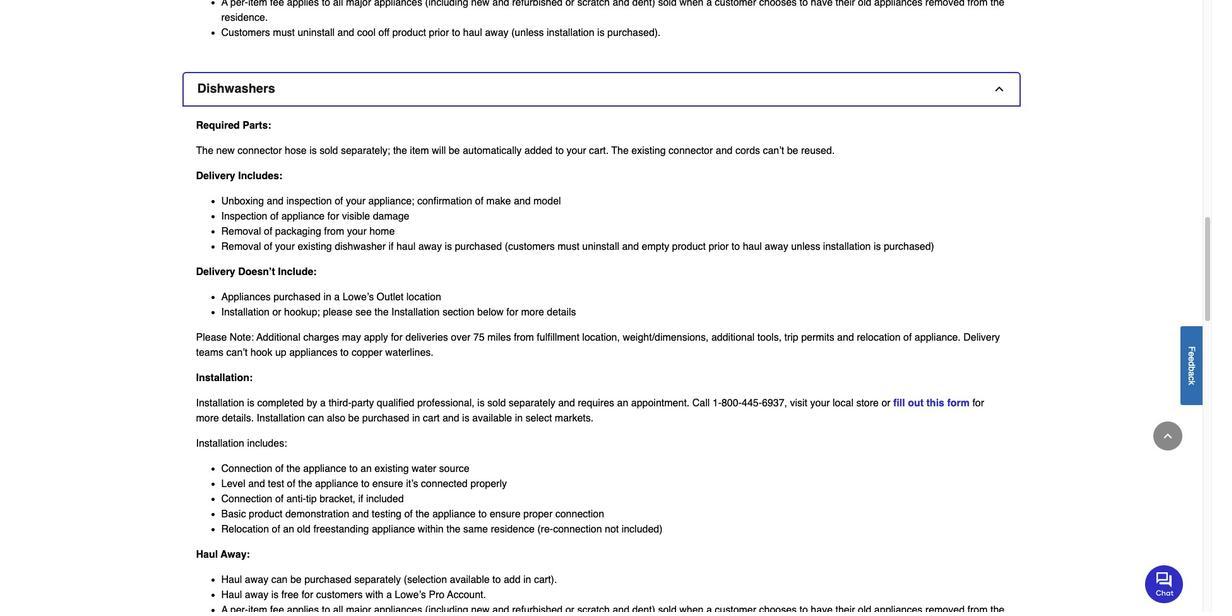 Task type: locate. For each thing, give the bounding box(es) containing it.
can't down note:
[[226, 348, 248, 359]]

1 vertical spatial separately
[[354, 575, 401, 586]]

from right removed
[[968, 0, 988, 8]]

a inside haul away can be purchased separately (selection available to add in cart). haul away is free for customers with a lowe's pro account.
[[386, 590, 392, 601]]

0 vertical spatial product
[[392, 27, 426, 39]]

installation down scratch
[[547, 27, 595, 39]]

connector up includes:
[[238, 146, 282, 157]]

1 vertical spatial lowe's
[[395, 590, 426, 601]]

your
[[567, 146, 586, 157], [346, 196, 366, 207], [347, 226, 367, 238], [275, 241, 295, 253], [810, 398, 830, 409]]

1 horizontal spatial lowe's
[[395, 590, 426, 601]]

appliance inside "unboxing and inspection of your appliance; confirmation of make and model inspection of appliance for visible damage removal of packaging from your home removal of your existing dishwasher if haul away is purchased (customers must uninstall and empty product prior to haul away unless installation is purchased)"
[[281, 211, 325, 223]]

off
[[379, 27, 390, 39]]

1 vertical spatial old
[[297, 524, 311, 536]]

delivery up unboxing
[[196, 171, 235, 182]]

1 connection from the top
[[221, 464, 272, 475]]

for right the form
[[973, 398, 985, 409]]

prior inside "unboxing and inspection of your appliance; confirmation of make and model inspection of appliance for visible damage removal of packaging from your home removal of your existing dishwasher if haul away is purchased (customers must uninstall and empty product prior to haul away unless installation is purchased)"
[[709, 241, 729, 253]]

0 vertical spatial available
[[472, 413, 512, 425]]

delivery for delivery doesn't include:
[[196, 267, 235, 278]]

is down confirmation
[[445, 241, 452, 253]]

separately up with
[[354, 575, 401, 586]]

water
[[412, 464, 436, 475]]

1 horizontal spatial uninstall
[[582, 241, 619, 253]]

from
[[968, 0, 988, 8], [324, 226, 344, 238], [514, 332, 534, 344]]

1 vertical spatial new
[[216, 146, 235, 157]]

in left cart
[[412, 413, 420, 425]]

the inside the a per-item fee applies to all major appliances (including new and refurbished or scratch and dent) sold when a customer chooses to have their old appliances removed from the residence. customers must uninstall and cool off product prior to haul away (unless installation is purchased).
[[991, 0, 1005, 8]]

chevron up image
[[993, 83, 1006, 96], [1162, 430, 1175, 443]]

of right testing
[[404, 509, 413, 521]]

and down professional,
[[443, 413, 459, 425]]

tools,
[[758, 332, 782, 344]]

is right hose
[[310, 146, 317, 157]]

appliance
[[281, 211, 325, 223], [303, 464, 347, 475], [315, 479, 358, 490], [433, 509, 476, 521], [372, 524, 415, 536]]

product up relocation
[[249, 509, 283, 521]]

0 horizontal spatial installation
[[547, 27, 595, 39]]

1 vertical spatial delivery
[[196, 267, 235, 278]]

0 horizontal spatial ensure
[[372, 479, 403, 490]]

delivery includes:
[[196, 171, 283, 182]]

0 vertical spatial new
[[471, 0, 490, 8]]

also
[[327, 413, 345, 425]]

old
[[858, 0, 872, 8], [297, 524, 311, 536]]

scroll to top element
[[1154, 422, 1183, 451]]

connector left cords
[[669, 146, 713, 157]]

can't inside please note: additional charges may apply for deliveries over 75 miles from fulfillment location, weight/dimensions, additional tools, trip permits and relocation of appliance. delivery teams can't hook up appliances to copper waterlines.
[[226, 348, 248, 359]]

for right free
[[302, 590, 313, 601]]

0 vertical spatial separately
[[509, 398, 555, 409]]

haul down (including
[[463, 27, 482, 39]]

0 vertical spatial ensure
[[372, 479, 403, 490]]

customers
[[316, 590, 363, 601]]

an right requires
[[617, 398, 629, 409]]

0 horizontal spatial uninstall
[[298, 27, 335, 39]]

must down "fee"
[[273, 27, 295, 39]]

be
[[449, 146, 460, 157], [787, 146, 798, 157], [348, 413, 360, 425], [290, 575, 302, 586]]

1 vertical spatial item
[[410, 146, 429, 157]]

and up freestanding
[[352, 509, 369, 521]]

installation inside for more details. installation can also be purchased in cart and is available in select markets.
[[257, 413, 305, 425]]

delivery right appliance.
[[964, 332, 1000, 344]]

0 vertical spatial haul
[[196, 550, 218, 561]]

the
[[196, 146, 213, 157], [612, 146, 629, 157]]

required parts:
[[196, 120, 271, 132]]

party
[[352, 398, 374, 409]]

1 horizontal spatial appliances
[[374, 0, 422, 8]]

a inside button
[[1187, 371, 1197, 376]]

if
[[389, 241, 394, 253], [358, 494, 363, 505]]

sold inside the a per-item fee applies to all major appliances (including new and refurbished or scratch and dent) sold when a customer chooses to have their old appliances removed from the residence. customers must uninstall and cool off product prior to haul away (unless installation is purchased).
[[658, 0, 677, 8]]

away
[[485, 27, 509, 39], [418, 241, 442, 253], [765, 241, 789, 253], [245, 575, 269, 586], [245, 590, 269, 601]]

be inside haul away can be purchased separately (selection available to add in cart). haul away is free for customers with a lowe's pro account.
[[290, 575, 302, 586]]

free
[[281, 590, 299, 601]]

connection left not
[[553, 524, 602, 536]]

1 horizontal spatial or
[[566, 0, 575, 8]]

1 vertical spatial chevron up image
[[1162, 430, 1175, 443]]

1 horizontal spatial installation
[[823, 241, 871, 253]]

purchased down qualified at bottom left
[[362, 413, 409, 425]]

in up please
[[324, 292, 331, 303]]

automatically
[[463, 146, 522, 157]]

1 horizontal spatial sold
[[488, 398, 506, 409]]

old inside connection of the appliance to an existing water source level and test of the appliance to ensure it's connected properly connection of anti-tip bracket, if included basic product demonstration and testing of the appliance to ensure proper connection relocation of an old freestanding appliance within the same residence (re-connection not included)
[[297, 524, 311, 536]]

installation right unless
[[823, 241, 871, 253]]

scratch
[[577, 0, 610, 8]]

can up free
[[271, 575, 288, 586]]

0 horizontal spatial from
[[324, 226, 344, 238]]

0 vertical spatial chevron up image
[[993, 83, 1006, 96]]

uninstall inside "unboxing and inspection of your appliance; confirmation of make and model inspection of appliance for visible damage removal of packaging from your home removal of your existing dishwasher if haul away is purchased (customers must uninstall and empty product prior to haul away unless installation is purchased)"
[[582, 241, 619, 253]]

new
[[471, 0, 490, 8], [216, 146, 235, 157]]

location
[[406, 292, 441, 303]]

an down anti-
[[283, 524, 294, 536]]

permits
[[801, 332, 835, 344]]

0 horizontal spatial or
[[272, 307, 281, 319]]

2 horizontal spatial from
[[968, 0, 988, 8]]

1 vertical spatial prior
[[709, 241, 729, 253]]

1 vertical spatial available
[[450, 575, 490, 586]]

separately
[[509, 398, 555, 409], [354, 575, 401, 586]]

1 horizontal spatial item
[[410, 146, 429, 157]]

old down demonstration
[[297, 524, 311, 536]]

in
[[324, 292, 331, 303], [412, 413, 420, 425], [515, 413, 523, 425], [523, 575, 531, 586]]

2 horizontal spatial haul
[[743, 241, 762, 253]]

connection up level
[[221, 464, 272, 475]]

must right the (customers
[[558, 241, 580, 253]]

lowe's down (selection
[[395, 590, 426, 601]]

1 horizontal spatial ensure
[[490, 509, 521, 521]]

is
[[597, 27, 605, 39], [310, 146, 317, 157], [445, 241, 452, 253], [874, 241, 881, 253], [247, 398, 254, 409], [477, 398, 485, 409], [462, 413, 470, 425], [271, 590, 279, 601]]

include:
[[278, 267, 317, 278]]

a right when
[[707, 0, 712, 8]]

1 horizontal spatial can
[[308, 413, 324, 425]]

1 horizontal spatial must
[[558, 241, 580, 253]]

of up visible
[[335, 196, 343, 207]]

home
[[370, 226, 395, 238]]

uninstall down applies
[[298, 27, 335, 39]]

0 horizontal spatial item
[[248, 0, 267, 8]]

installation is completed by a third-party qualified professional, is sold separately and requires an appointment. call   1-800-445-6937, visit your local store or fill out this form
[[196, 398, 970, 409]]

to inside haul away can be purchased separately (selection available to add in cart). haul away is free for customers with a lowe's pro account.
[[493, 575, 501, 586]]

1 vertical spatial can
[[271, 575, 288, 586]]

same
[[463, 524, 488, 536]]

cart.
[[589, 146, 609, 157]]

appliances down "charges" at bottom left
[[289, 348, 338, 359]]

0 horizontal spatial an
[[283, 524, 294, 536]]

0 horizontal spatial haul
[[397, 241, 416, 253]]

if down home
[[389, 241, 394, 253]]

1 horizontal spatial existing
[[375, 464, 409, 475]]

per-
[[230, 0, 248, 8]]

proper
[[523, 509, 553, 521]]

1 vertical spatial must
[[558, 241, 580, 253]]

appliances up off
[[374, 0, 422, 8]]

connection right proper
[[556, 509, 604, 521]]

product right off
[[392, 27, 426, 39]]

is inside the a per-item fee applies to all major appliances (including new and refurbished or scratch and dent) sold when a customer chooses to have their old appliances removed from the residence. customers must uninstall and cool off product prior to haul away (unless installation is purchased).
[[597, 27, 605, 39]]

k
[[1187, 381, 1197, 385]]

(unless
[[511, 27, 544, 39]]

hookup;
[[284, 307, 320, 319]]

0 vertical spatial uninstall
[[298, 27, 335, 39]]

third-
[[329, 398, 352, 409]]

for right below
[[507, 307, 518, 319]]

2 horizontal spatial existing
[[632, 146, 666, 157]]

testing
[[372, 509, 402, 521]]

unboxing
[[221, 196, 264, 207]]

dishwasher
[[335, 241, 386, 253]]

lowe's up "see"
[[343, 292, 374, 303]]

0 horizontal spatial lowe's
[[343, 292, 374, 303]]

away down away:
[[245, 575, 269, 586]]

miles
[[488, 332, 511, 344]]

a inside appliances purchased in a lowe's outlet location installation or hookup; please see the installation section below for more details
[[334, 292, 340, 303]]

e up d
[[1187, 352, 1197, 357]]

installation up details.
[[196, 398, 244, 409]]

1 vertical spatial uninstall
[[582, 241, 619, 253]]

1 vertical spatial or
[[272, 307, 281, 319]]

1 vertical spatial can't
[[226, 348, 248, 359]]

lowe's
[[343, 292, 374, 303], [395, 590, 426, 601]]

1 vertical spatial existing
[[298, 241, 332, 253]]

from down visible
[[324, 226, 344, 238]]

your left 'cart.'
[[567, 146, 586, 157]]

prior
[[429, 27, 449, 39], [709, 241, 729, 253]]

0 horizontal spatial can
[[271, 575, 288, 586]]

separately up select
[[509, 398, 555, 409]]

appliances inside please note: additional charges may apply for deliveries over 75 miles from fulfillment location, weight/dimensions, additional tools, trip permits and relocation of appliance. delivery teams can't hook up appliances to copper waterlines.
[[289, 348, 338, 359]]

sold
[[658, 0, 677, 8], [320, 146, 338, 157], [488, 398, 506, 409]]

dishwashers
[[197, 82, 275, 96]]

by
[[307, 398, 317, 409]]

(customers
[[505, 241, 555, 253]]

required
[[196, 120, 240, 132]]

2 connection from the top
[[221, 494, 272, 505]]

the right removed
[[991, 0, 1005, 8]]

lowe's inside haul away can be purchased separately (selection available to add in cart). haul away is free for customers with a lowe's pro account.
[[395, 590, 426, 601]]

0 vertical spatial or
[[566, 0, 575, 8]]

store
[[857, 398, 879, 409]]

0 vertical spatial can
[[308, 413, 324, 425]]

1 horizontal spatial prior
[[709, 241, 729, 253]]

and inside please note: additional charges may apply for deliveries over 75 miles from fulfillment location, weight/dimensions, additional tools, trip permits and relocation of appliance. delivery teams can't hook up appliances to copper waterlines.
[[837, 332, 854, 344]]

fee
[[270, 0, 284, 8]]

more inside for more details. installation can also be purchased in cart and is available in select markets.
[[196, 413, 219, 425]]

test
[[268, 479, 284, 490]]

the up "within"
[[416, 509, 430, 521]]

item left will
[[410, 146, 429, 157]]

0 vertical spatial lowe's
[[343, 292, 374, 303]]

purchased inside appliances purchased in a lowe's outlet location installation or hookup; please see the installation section below for more details
[[274, 292, 321, 303]]

for up waterlines.
[[391, 332, 403, 344]]

1 vertical spatial removal
[[221, 241, 261, 253]]

freestanding
[[313, 524, 369, 536]]

or left the hookup;
[[272, 307, 281, 319]]

delivery up appliances
[[196, 267, 235, 278]]

purchased inside "unboxing and inspection of your appliance; confirmation of make and model inspection of appliance for visible damage removal of packaging from your home removal of your existing dishwasher if haul away is purchased (customers must uninstall and empty product prior to haul away unless installation is purchased)"
[[455, 241, 502, 253]]

purchased inside haul away can be purchased separately (selection available to add in cart). haul away is free for customers with a lowe's pro account.
[[304, 575, 352, 586]]

cool
[[357, 27, 376, 39]]

the left same
[[447, 524, 461, 536]]

e
[[1187, 352, 1197, 357], [1187, 357, 1197, 361]]

be up free
[[290, 575, 302, 586]]

1 vertical spatial installation
[[823, 241, 871, 253]]

below
[[477, 307, 504, 319]]

2 vertical spatial from
[[514, 332, 534, 344]]

1 vertical spatial from
[[324, 226, 344, 238]]

demonstration
[[285, 509, 349, 521]]

1 vertical spatial if
[[358, 494, 363, 505]]

existing inside "unboxing and inspection of your appliance; confirmation of make and model inspection of appliance for visible damage removal of packaging from your home removal of your existing dishwasher if haul away is purchased (customers must uninstall and empty product prior to haul away unless installation is purchased)"
[[298, 241, 332, 253]]

and right permits
[[837, 332, 854, 344]]

2 e from the top
[[1187, 357, 1197, 361]]

0 vertical spatial removal
[[221, 226, 261, 238]]

1 vertical spatial sold
[[320, 146, 338, 157]]

haul
[[196, 550, 218, 561], [221, 575, 242, 586], [221, 590, 242, 601]]

can inside for more details. installation can also be purchased in cart and is available in select markets.
[[308, 413, 324, 425]]

prior inside the a per-item fee applies to all major appliances (including new and refurbished or scratch and dent) sold when a customer chooses to have their old appliances removed from the residence. customers must uninstall and cool off product prior to haul away (unless installation is purchased).
[[429, 27, 449, 39]]

available
[[472, 413, 512, 425], [450, 575, 490, 586]]

haul
[[463, 27, 482, 39], [397, 241, 416, 253], [743, 241, 762, 253]]

be down party at the bottom left
[[348, 413, 360, 425]]

residence
[[491, 524, 535, 536]]

2 horizontal spatial sold
[[658, 0, 677, 8]]

2 connector from the left
[[669, 146, 713, 157]]

sold right dent)
[[658, 0, 677, 8]]

0 horizontal spatial must
[[273, 27, 295, 39]]

your up visible
[[346, 196, 366, 207]]

please note: additional charges may apply for deliveries over 75 miles from fulfillment location, weight/dimensions, additional tools, trip permits and relocation of appliance. delivery teams can't hook up appliances to copper waterlines.
[[196, 332, 1000, 359]]

0 horizontal spatial the
[[196, 146, 213, 157]]

haul inside the a per-item fee applies to all major appliances (including new and refurbished or scratch and dent) sold when a customer chooses to have their old appliances removed from the residence. customers must uninstall and cool off product prior to haul away (unless installation is purchased).
[[463, 27, 482, 39]]

is down scratch
[[597, 27, 605, 39]]

hose
[[285, 146, 307, 157]]

item inside the a per-item fee applies to all major appliances (including new and refurbished or scratch and dent) sold when a customer chooses to have their old appliances removed from the residence. customers must uninstall and cool off product prior to haul away (unless installation is purchased).
[[248, 0, 267, 8]]

new inside the a per-item fee applies to all major appliances (including new and refurbished or scratch and dent) sold when a customer chooses to have their old appliances removed from the residence. customers must uninstall and cool off product prior to haul away (unless installation is purchased).
[[471, 0, 490, 8]]

1 removal from the top
[[221, 226, 261, 238]]

f e e d b a c k button
[[1181, 326, 1203, 405]]

1 horizontal spatial can't
[[763, 146, 784, 157]]

outlet
[[377, 292, 404, 303]]

0 horizontal spatial connector
[[238, 146, 282, 157]]

more left details
[[521, 307, 544, 319]]

and right the make
[[514, 196, 531, 207]]

1 vertical spatial an
[[361, 464, 372, 475]]

add
[[504, 575, 521, 586]]

includes:
[[247, 439, 287, 450]]

apply
[[364, 332, 388, 344]]

is left purchased)
[[874, 241, 881, 253]]

available up account.
[[450, 575, 490, 586]]

2 vertical spatial delivery
[[964, 332, 1000, 344]]

2 vertical spatial product
[[249, 509, 283, 521]]

a inside the a per-item fee applies to all major appliances (including new and refurbished or scratch and dent) sold when a customer chooses to have their old appliances removed from the residence. customers must uninstall and cool off product prior to haul away (unless installation is purchased).
[[707, 0, 712, 8]]

1 vertical spatial haul
[[221, 575, 242, 586]]

from right miles
[[514, 332, 534, 344]]

sold right hose
[[320, 146, 338, 157]]

to inside please note: additional charges may apply for deliveries over 75 miles from fulfillment location, weight/dimensions, additional tools, trip permits and relocation of appliance. delivery teams can't hook up appliances to copper waterlines.
[[340, 348, 349, 359]]

for inside appliances purchased in a lowe's outlet location installation or hookup; please see the installation section below for more details
[[507, 307, 518, 319]]

of right relocation
[[272, 524, 280, 536]]

item up residence.
[[248, 0, 267, 8]]

1 vertical spatial product
[[672, 241, 706, 253]]

existing right 'cart.'
[[632, 146, 666, 157]]

a
[[707, 0, 712, 8], [334, 292, 340, 303], [1187, 371, 1197, 376], [320, 398, 326, 409], [386, 590, 392, 601]]

waterlines.
[[385, 348, 434, 359]]

the right 'cart.'
[[612, 146, 629, 157]]

for inside for more details. installation can also be purchased in cart and is available in select markets.
[[973, 398, 985, 409]]

0 horizontal spatial product
[[249, 509, 283, 521]]

for inside please note: additional charges may apply for deliveries over 75 miles from fulfillment location, weight/dimensions, additional tools, trip permits and relocation of appliance. delivery teams can't hook up appliances to copper waterlines.
[[391, 332, 403, 344]]

installation:
[[196, 373, 253, 384]]

available inside haul away can be purchased separately (selection available to add in cart). haul away is free for customers with a lowe's pro account.
[[450, 575, 490, 586]]

or left scratch
[[566, 0, 575, 8]]

0 horizontal spatial more
[[196, 413, 219, 425]]

available left select
[[472, 413, 512, 425]]

product inside the a per-item fee applies to all major appliances (including new and refurbished or scratch and dent) sold when a customer chooses to have their old appliances removed from the residence. customers must uninstall and cool off product prior to haul away (unless installation is purchased).
[[392, 27, 426, 39]]

the down required
[[196, 146, 213, 157]]

the down outlet
[[375, 307, 389, 319]]

0 vertical spatial sold
[[658, 0, 677, 8]]

installation down details.
[[196, 439, 244, 450]]

cords
[[736, 146, 760, 157]]

a up please
[[334, 292, 340, 303]]

uninstall
[[298, 27, 335, 39], [582, 241, 619, 253]]

e up b
[[1187, 357, 1197, 361]]

and left cords
[[716, 146, 733, 157]]

separately;
[[341, 146, 390, 157]]

2 horizontal spatial appliances
[[874, 0, 923, 8]]

an up included
[[361, 464, 372, 475]]

may
[[342, 332, 361, 344]]

0 vertical spatial item
[[248, 0, 267, 8]]

1 horizontal spatial from
[[514, 332, 534, 344]]

fill
[[894, 398, 905, 409]]

is right professional,
[[477, 398, 485, 409]]

0 vertical spatial prior
[[429, 27, 449, 39]]

1 horizontal spatial connector
[[669, 146, 713, 157]]

1 vertical spatial more
[[196, 413, 219, 425]]

existing up the it's
[[375, 464, 409, 475]]

appliance;
[[368, 196, 415, 207]]

purchased inside for more details. installation can also be purchased in cart and is available in select markets.
[[362, 413, 409, 425]]

1 vertical spatial connection
[[553, 524, 602, 536]]

2 horizontal spatial product
[[672, 241, 706, 253]]

purchased up customers
[[304, 575, 352, 586]]

f e e d b a c k
[[1187, 346, 1197, 385]]

0 vertical spatial more
[[521, 307, 544, 319]]

0 horizontal spatial if
[[358, 494, 363, 505]]

level
[[221, 479, 245, 490]]

0 vertical spatial existing
[[632, 146, 666, 157]]

1 horizontal spatial old
[[858, 0, 872, 8]]

0 horizontal spatial can't
[[226, 348, 248, 359]]

1 horizontal spatial the
[[612, 146, 629, 157]]

0 vertical spatial an
[[617, 398, 629, 409]]

1 horizontal spatial product
[[392, 27, 426, 39]]

0 horizontal spatial appliances
[[289, 348, 338, 359]]

visible
[[342, 211, 370, 223]]

from inside "unboxing and inspection of your appliance; confirmation of make and model inspection of appliance for visible damage removal of packaging from your home removal of your existing dishwasher if haul away is purchased (customers must uninstall and empty product prior to haul away unless installation is purchased)"
[[324, 226, 344, 238]]

0 horizontal spatial prior
[[429, 27, 449, 39]]

copper
[[352, 348, 383, 359]]

new down required
[[216, 146, 235, 157]]

more left details.
[[196, 413, 219, 425]]

can't right cords
[[763, 146, 784, 157]]

removed
[[926, 0, 965, 8]]

1 horizontal spatial chevron up image
[[1162, 430, 1175, 443]]

in right "add"
[[523, 575, 531, 586]]

0 horizontal spatial old
[[297, 524, 311, 536]]

2 vertical spatial or
[[882, 398, 891, 409]]



Task type: vqa. For each thing, say whether or not it's contained in the screenshot.
answer
no



Task type: describe. For each thing, give the bounding box(es) containing it.
of up doesn't
[[264, 241, 272, 253]]

of right 'test'
[[287, 479, 295, 490]]

800-
[[722, 398, 742, 409]]

in inside appliances purchased in a lowe's outlet location installation or hookup; please see the installation section below for more details
[[324, 292, 331, 303]]

separately inside haul away can be purchased separately (selection available to add in cart). haul away is free for customers with a lowe's pro account.
[[354, 575, 401, 586]]

2 vertical spatial sold
[[488, 398, 506, 409]]

haul away can be purchased separately (selection available to add in cart). haul away is free for customers with a lowe's pro account.
[[221, 575, 557, 601]]

fulfillment
[[537, 332, 580, 344]]

packaging
[[275, 226, 321, 238]]

delivery doesn't include:
[[196, 267, 317, 278]]

installation inside the a per-item fee applies to all major appliances (including new and refurbished or scratch and dent) sold when a customer chooses to have their old appliances removed from the residence. customers must uninstall and cool off product prior to haul away (unless installation is purchased).
[[547, 27, 595, 39]]

away inside the a per-item fee applies to all major appliances (including new and refurbished or scratch and dent) sold when a customer chooses to have their old appliances removed from the residence. customers must uninstall and cool off product prior to haul away (unless installation is purchased).
[[485, 27, 509, 39]]

of up 'test'
[[275, 464, 284, 475]]

is inside for more details. installation can also be purchased in cart and is available in select markets.
[[462, 413, 470, 425]]

haul away:
[[196, 550, 250, 561]]

lowe's inside appliances purchased in a lowe's outlet location installation or hookup; please see the installation section below for more details
[[343, 292, 374, 303]]

2 vertical spatial an
[[283, 524, 294, 536]]

your right visit
[[810, 398, 830, 409]]

be left reused.
[[787, 146, 798, 157]]

appliances purchased in a lowe's outlet location installation or hookup; please see the installation section below for more details
[[221, 292, 576, 319]]

unless
[[791, 241, 821, 253]]

installation down appliances
[[221, 307, 270, 319]]

appliance.
[[915, 332, 961, 344]]

added
[[525, 146, 553, 157]]

away left unless
[[765, 241, 789, 253]]

or inside the a per-item fee applies to all major appliances (including new and refurbished or scratch and dent) sold when a customer chooses to have their old appliances removed from the residence. customers must uninstall and cool off product prior to haul away (unless installation is purchased).
[[566, 0, 575, 8]]

dent)
[[632, 0, 655, 8]]

bracket,
[[320, 494, 356, 505]]

additional
[[256, 332, 301, 344]]

chevron up image inside dishwashers button
[[993, 83, 1006, 96]]

must inside "unboxing and inspection of your appliance; confirmation of make and model inspection of appliance for visible damage removal of packaging from your home removal of your existing dishwasher if haul away is purchased (customers must uninstall and empty product prior to haul away unless installation is purchased)"
[[558, 241, 580, 253]]

from inside the a per-item fee applies to all major appliances (including new and refurbished or scratch and dent) sold when a customer chooses to have their old appliances removed from the residence. customers must uninstall and cool off product prior to haul away (unless installation is purchased).
[[968, 0, 988, 8]]

anti-
[[286, 494, 306, 505]]

weight/dimensions,
[[623, 332, 709, 344]]

over
[[451, 332, 471, 344]]

of down inspection
[[264, 226, 272, 238]]

be inside for more details. installation can also be purchased in cart and is available in select markets.
[[348, 413, 360, 425]]

local
[[833, 398, 854, 409]]

haul for haul away can be purchased separately (selection available to add in cart). haul away is free for customers with a lowe's pro account.
[[221, 575, 242, 586]]

haul for haul away:
[[196, 550, 218, 561]]

connected
[[421, 479, 468, 490]]

for inside "unboxing and inspection of your appliance; confirmation of make and model inspection of appliance for visible damage removal of packaging from your home removal of your existing dishwasher if haul away is purchased (customers must uninstall and empty product prior to haul away unless installation is purchased)"
[[327, 211, 339, 223]]

teams
[[196, 348, 224, 359]]

for inside haul away can be purchased separately (selection available to add in cart). haul away is free for customers with a lowe's pro account.
[[302, 590, 313, 601]]

section
[[443, 307, 475, 319]]

can inside haul away can be purchased separately (selection available to add in cart). haul away is free for customers with a lowe's pro account.
[[271, 575, 288, 586]]

be right will
[[449, 146, 460, 157]]

0 vertical spatial can't
[[763, 146, 784, 157]]

0 vertical spatial connection
[[556, 509, 604, 521]]

product inside "unboxing and inspection of your appliance; confirmation of make and model inspection of appliance for visible damage removal of packaging from your home removal of your existing dishwasher if haul away is purchased (customers must uninstall and empty product prior to haul away unless installation is purchased)"
[[672, 241, 706, 253]]

2 the from the left
[[612, 146, 629, 157]]

applies
[[287, 0, 319, 8]]

of down 'test'
[[275, 494, 284, 505]]

requires
[[578, 398, 614, 409]]

and left the refurbished
[[493, 0, 509, 8]]

charges
[[303, 332, 339, 344]]

must inside the a per-item fee applies to all major appliances (including new and refurbished or scratch and dent) sold when a customer chooses to have their old appliances removed from the residence. customers must uninstall and cool off product prior to haul away (unless installation is purchased).
[[273, 27, 295, 39]]

visit
[[790, 398, 808, 409]]

existing inside connection of the appliance to an existing water source level and test of the appliance to ensure it's connected properly connection of anti-tip bracket, if included basic product demonstration and testing of the appliance to ensure proper connection relocation of an old freestanding appliance within the same residence (re-connection not included)
[[375, 464, 409, 475]]

please
[[196, 332, 227, 344]]

markets.
[[555, 413, 594, 425]]

1 connector from the left
[[238, 146, 282, 157]]

a right by in the left of the page
[[320, 398, 326, 409]]

residence.
[[221, 12, 268, 24]]

2 vertical spatial haul
[[221, 590, 242, 601]]

75
[[474, 332, 485, 344]]

empty
[[642, 241, 669, 253]]

select
[[526, 413, 552, 425]]

or inside appliances purchased in a lowe's outlet location installation or hookup; please see the installation section below for more details
[[272, 307, 281, 319]]

and up the markets.
[[558, 398, 575, 409]]

reused.
[[801, 146, 835, 157]]

is inside haul away can be purchased separately (selection available to add in cart). haul away is free for customers with a lowe's pro account.
[[271, 590, 279, 601]]

their
[[836, 0, 855, 8]]

your down packaging
[[275, 241, 295, 253]]

away:
[[221, 550, 250, 561]]

the right separately;
[[393, 146, 407, 157]]

make
[[486, 196, 511, 207]]

the up anti-
[[286, 464, 301, 475]]

and left the cool
[[338, 27, 354, 39]]

installation inside "unboxing and inspection of your appliance; confirmation of make and model inspection of appliance for visible damage removal of packaging from your home removal of your existing dishwasher if haul away is purchased (customers must uninstall and empty product prior to haul away unless installation is purchased)"
[[823, 241, 871, 253]]

0 horizontal spatial sold
[[320, 146, 338, 157]]

and down includes:
[[267, 196, 284, 207]]

away down confirmation
[[418, 241, 442, 253]]

hook
[[251, 348, 272, 359]]

parts:
[[243, 120, 271, 132]]

installation down location
[[392, 307, 440, 319]]

1 e from the top
[[1187, 352, 1197, 357]]

and left empty
[[622, 241, 639, 253]]

of up packaging
[[270, 211, 279, 223]]

basic
[[221, 509, 246, 521]]

2 horizontal spatial or
[[882, 398, 891, 409]]

the inside appliances purchased in a lowe's outlet location installation or hookup; please see the installation section below for more details
[[375, 307, 389, 319]]

2 removal from the top
[[221, 241, 261, 253]]

account.
[[447, 590, 486, 601]]

to inside "unboxing and inspection of your appliance; confirmation of make and model inspection of appliance for visible damage removal of packaging from your home removal of your existing dishwasher if haul away is purchased (customers must uninstall and empty product prior to haul away unless installation is purchased)"
[[732, 241, 740, 253]]

purchased)
[[884, 241, 935, 253]]

a
[[221, 0, 228, 8]]

chat invite button image
[[1145, 565, 1184, 603]]

when
[[680, 0, 704, 8]]

product inside connection of the appliance to an existing water source level and test of the appliance to ensure it's connected properly connection of anti-tip bracket, if included basic product demonstration and testing of the appliance to ensure proper connection relocation of an old freestanding appliance within the same residence (re-connection not included)
[[249, 509, 283, 521]]

appliances
[[221, 292, 271, 303]]

d
[[1187, 361, 1197, 366]]

delivery inside please note: additional charges may apply for deliveries over 75 miles from fulfillment location, weight/dimensions, additional tools, trip permits and relocation of appliance. delivery teams can't hook up appliances to copper waterlines.
[[964, 332, 1000, 344]]

details
[[547, 307, 576, 319]]

2 horizontal spatial an
[[617, 398, 629, 409]]

1 the from the left
[[196, 146, 213, 157]]

model
[[534, 196, 561, 207]]

if inside "unboxing and inspection of your appliance; confirmation of make and model inspection of appliance for visible damage removal of packaging from your home removal of your existing dishwasher if haul away is purchased (customers must uninstall and empty product prior to haul away unless installation is purchased)"
[[389, 241, 394, 253]]

with
[[366, 590, 384, 601]]

1 horizontal spatial separately
[[509, 398, 555, 409]]

confirmation
[[417, 196, 472, 207]]

and inside for more details. installation can also be purchased in cart and is available in select markets.
[[443, 413, 459, 425]]

fill out this form link
[[894, 398, 970, 409]]

is up details.
[[247, 398, 254, 409]]

0 horizontal spatial new
[[216, 146, 235, 157]]

see
[[356, 307, 372, 319]]

uninstall inside the a per-item fee applies to all major appliances (including new and refurbished or scratch and dent) sold when a customer chooses to have their old appliances removed from the residence. customers must uninstall and cool off product prior to haul away (unless installation is purchased).
[[298, 27, 335, 39]]

of inside please note: additional charges may apply for deliveries over 75 miles from fulfillment location, weight/dimensions, additional tools, trip permits and relocation of appliance. delivery teams can't hook up appliances to copper waterlines.
[[904, 332, 912, 344]]

a per-item fee applies to all major appliances (including new and refurbished or scratch and dent) sold when a customer chooses to have their old appliances removed from the residence. customers must uninstall and cool off product prior to haul away (unless installation is purchased).
[[221, 0, 1005, 39]]

(re-
[[538, 524, 553, 536]]

qualified
[[377, 398, 415, 409]]

the up the tip
[[298, 479, 312, 490]]

not
[[605, 524, 619, 536]]

relocation
[[221, 524, 269, 536]]

source
[[439, 464, 470, 475]]

and left 'test'
[[248, 479, 265, 490]]

your down visible
[[347, 226, 367, 238]]

chevron up image inside scroll to top element
[[1162, 430, 1175, 443]]

1 vertical spatial ensure
[[490, 509, 521, 521]]

for more details. installation can also be purchased in cart and is available in select markets.
[[196, 398, 985, 425]]

f
[[1187, 346, 1197, 352]]

included
[[366, 494, 404, 505]]

available inside for more details. installation can also be purchased in cart and is available in select markets.
[[472, 413, 512, 425]]

cart).
[[534, 575, 557, 586]]

away left free
[[245, 590, 269, 601]]

installation includes:
[[196, 439, 287, 450]]

details.
[[222, 413, 254, 425]]

more inside appliances purchased in a lowe's outlet location installation or hookup; please see the installation section below for more details
[[521, 307, 544, 319]]

of left the make
[[475, 196, 484, 207]]

in inside haul away can be purchased separately (selection available to add in cart). haul away is free for customers with a lowe's pro account.
[[523, 575, 531, 586]]

note:
[[230, 332, 254, 344]]

from inside please note: additional charges may apply for deliveries over 75 miles from fulfillment location, weight/dimensions, additional tools, trip permits and relocation of appliance. delivery teams can't hook up appliances to copper waterlines.
[[514, 332, 534, 344]]

in left select
[[515, 413, 523, 425]]

major
[[346, 0, 371, 8]]

customer
[[715, 0, 757, 8]]

old inside the a per-item fee applies to all major appliances (including new and refurbished or scratch and dent) sold when a customer chooses to have their old appliances removed from the residence. customers must uninstall and cool off product prior to haul away (unless installation is purchased).
[[858, 0, 872, 8]]

delivery for delivery includes:
[[196, 171, 235, 182]]

doesn't
[[238, 267, 275, 278]]

(including
[[425, 0, 468, 8]]

additional
[[712, 332, 755, 344]]

1-
[[713, 398, 722, 409]]

will
[[432, 146, 446, 157]]

and left dent)
[[613, 0, 630, 8]]

if inside connection of the appliance to an existing water source level and test of the appliance to ensure it's connected properly connection of anti-tip bracket, if included basic product demonstration and testing of the appliance to ensure proper connection relocation of an old freestanding appliance within the same residence (re-connection not included)
[[358, 494, 363, 505]]

cart
[[423, 413, 440, 425]]



